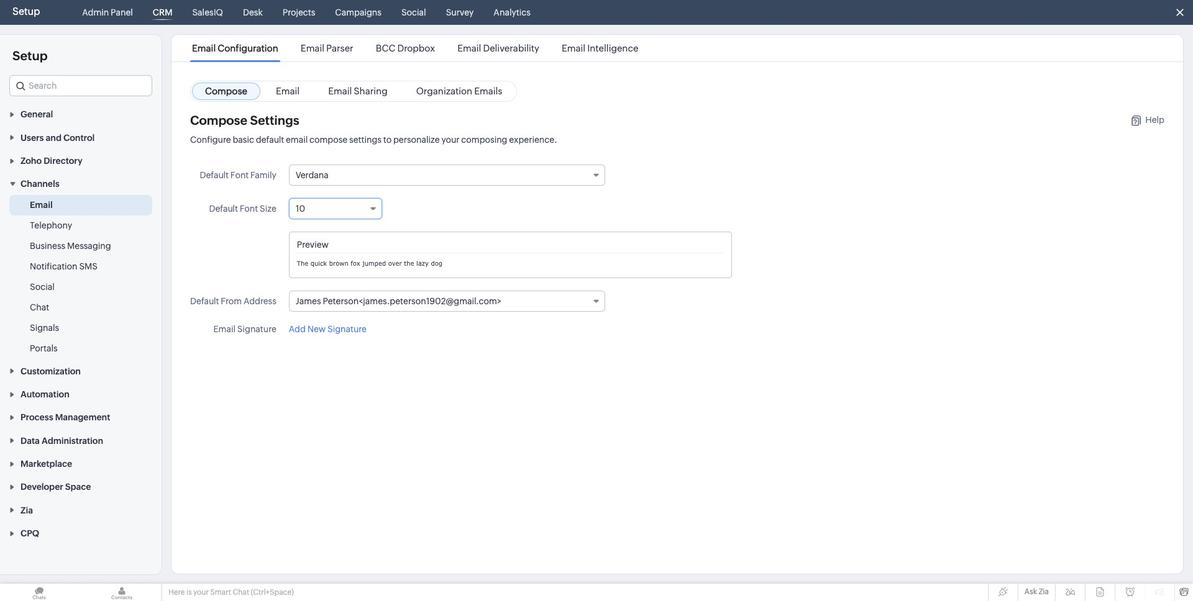 Task type: describe. For each thing, give the bounding box(es) containing it.
desk link
[[238, 0, 268, 25]]

here is your smart chat (ctrl+space)
[[168, 589, 294, 597]]

crm link
[[148, 0, 177, 25]]

campaigns link
[[330, 0, 387, 25]]

panel
[[111, 7, 133, 17]]

admin
[[82, 7, 109, 17]]

smart
[[210, 589, 231, 597]]

ask zia
[[1025, 588, 1049, 597]]

(ctrl+space)
[[251, 589, 294, 597]]

survey
[[446, 7, 474, 17]]

salesiq
[[192, 7, 223, 17]]

ask
[[1025, 588, 1037, 597]]

social
[[401, 7, 426, 17]]

is
[[186, 589, 192, 597]]

contacts image
[[83, 584, 161, 602]]

zia
[[1039, 588, 1049, 597]]

crm
[[153, 7, 172, 17]]

desk
[[243, 7, 263, 17]]

chat
[[233, 589, 249, 597]]



Task type: vqa. For each thing, say whether or not it's contained in the screenshot.
Channels image
no



Task type: locate. For each thing, give the bounding box(es) containing it.
social link
[[396, 0, 431, 25]]

analytics
[[494, 7, 531, 17]]

your
[[193, 589, 209, 597]]

admin panel
[[82, 7, 133, 17]]

salesiq link
[[187, 0, 228, 25]]

here
[[168, 589, 185, 597]]

projects link
[[278, 0, 320, 25]]

survey link
[[441, 0, 479, 25]]

setup
[[12, 6, 40, 17]]

analytics link
[[489, 0, 536, 25]]

projects
[[283, 7, 315, 17]]

campaigns
[[335, 7, 382, 17]]

chats image
[[0, 584, 78, 602]]

admin panel link
[[77, 0, 138, 25]]



